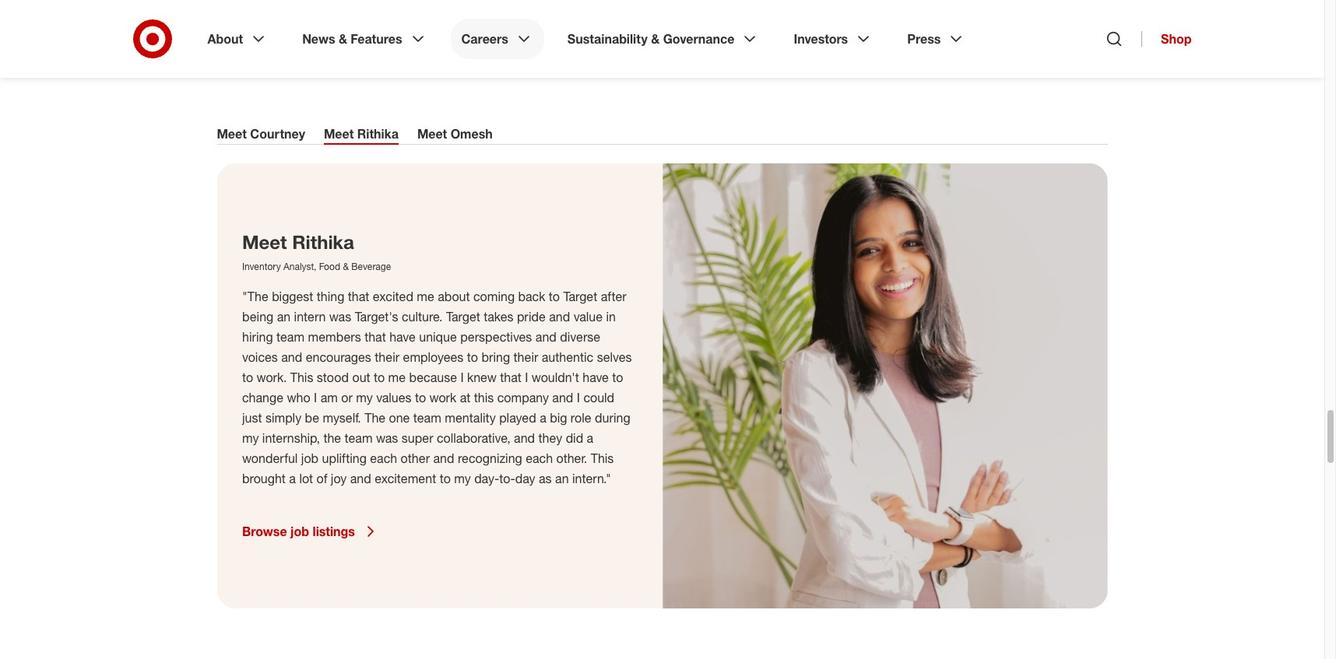 Task type: vqa. For each thing, say whether or not it's contained in the screenshot.
report
no



Task type: locate. For each thing, give the bounding box(es) containing it.
a right did
[[587, 431, 593, 447]]

tab list containing meet courtney
[[217, 126, 1108, 145]]

meet inside "link"
[[217, 126, 247, 142]]

pride
[[517, 309, 545, 325]]

1 vertical spatial job
[[290, 524, 309, 540]]

job
[[301, 451, 318, 467], [290, 524, 309, 540]]

value
[[573, 309, 603, 325]]

rithika for meet rithika inventory analyst, food & beverage
[[292, 231, 354, 254]]

2 horizontal spatial my
[[454, 472, 471, 487]]

rithika for meet rithika
[[357, 126, 399, 142]]

was
[[329, 309, 351, 325], [376, 431, 398, 447]]

could
[[583, 390, 614, 406]]

members
[[308, 330, 361, 345]]

was up the members
[[329, 309, 351, 325]]

that up "target's"
[[348, 289, 369, 305]]

am
[[320, 390, 338, 406]]

meet
[[217, 126, 247, 142], [324, 126, 354, 142], [417, 126, 447, 142], [242, 231, 287, 254]]

2 their from the left
[[513, 350, 538, 366]]

and down pride on the left of page
[[535, 330, 556, 345]]

encourages
[[305, 350, 371, 366]]

0 horizontal spatial a
[[289, 472, 296, 487]]

day
[[515, 472, 535, 487]]

meet for meet rithika
[[324, 126, 354, 142]]

press
[[908, 31, 941, 47]]

each up as
[[526, 451, 553, 467]]

governance
[[663, 31, 735, 47]]

shop link
[[1142, 31, 1192, 47]]

being
[[242, 309, 273, 325]]

bring
[[481, 350, 510, 366]]

and down played
[[514, 431, 535, 447]]

meet up inventory
[[242, 231, 287, 254]]

0 horizontal spatial each
[[370, 451, 397, 467]]

& inside meet rithika inventory analyst, food & beverage
[[343, 261, 349, 273]]

coming
[[473, 289, 515, 305]]

target down "about"
[[446, 309, 480, 325]]

an
[[277, 309, 290, 325], [555, 472, 569, 487]]

& left governance
[[651, 31, 660, 47]]

to left "work"
[[415, 390, 426, 406]]

job up lot
[[301, 451, 318, 467]]

& right news
[[339, 31, 347, 47]]

internship,
[[262, 431, 320, 447]]

this up who
[[290, 370, 313, 386]]

voices
[[242, 350, 278, 366]]

0 vertical spatial have
[[389, 330, 415, 345]]

1 vertical spatial that
[[364, 330, 386, 345]]

1 vertical spatial have
[[582, 370, 609, 386]]

i up 'role'
[[577, 390, 580, 406]]

to up knew
[[467, 350, 478, 366]]

rithika left meet omesh
[[357, 126, 399, 142]]

1 vertical spatial me
[[388, 370, 405, 386]]

&
[[339, 31, 347, 47], [651, 31, 660, 47], [343, 261, 349, 273]]

and up the work.
[[281, 350, 302, 366]]

0 vertical spatial team
[[276, 330, 304, 345]]

team
[[276, 330, 304, 345], [413, 411, 441, 426], [344, 431, 372, 447]]

0 horizontal spatial their
[[374, 350, 399, 366]]

was down the
[[376, 431, 398, 447]]

food
[[319, 261, 340, 273]]

that down "target's"
[[364, 330, 386, 345]]

meet courtney link
[[217, 126, 305, 145]]

& inside sustainability & governance link
[[651, 31, 660, 47]]

job left listings
[[290, 524, 309, 540]]

collaborative,
[[437, 431, 510, 447]]

to down "selves"
[[612, 370, 623, 386]]

1 vertical spatial was
[[376, 431, 398, 447]]

other
[[400, 451, 430, 467]]

1 horizontal spatial rithika
[[357, 126, 399, 142]]

0 vertical spatial an
[[277, 309, 290, 325]]

careers
[[462, 31, 509, 47]]

i up company
[[525, 370, 528, 386]]

me up culture.
[[417, 289, 434, 305]]

each up excitement
[[370, 451, 397, 467]]

their
[[374, 350, 399, 366], [513, 350, 538, 366]]

a left big
[[540, 411, 546, 426]]

meet rithika tab panel
[[217, 164, 1108, 609]]

job inside the browse job listings link
[[290, 524, 309, 540]]

1 horizontal spatial this
[[591, 451, 614, 467]]

1 horizontal spatial an
[[555, 472, 569, 487]]

to
[[549, 289, 560, 305], [467, 350, 478, 366], [242, 370, 253, 386], [374, 370, 385, 386], [612, 370, 623, 386], [415, 390, 426, 406], [439, 472, 450, 487]]

browse job listings
[[242, 524, 355, 540]]

0 horizontal spatial was
[[329, 309, 351, 325]]

meet left courtney
[[217, 126, 247, 142]]

meet right courtney
[[324, 126, 354, 142]]

change
[[242, 390, 283, 406]]

photo of target team member image
[[662, 164, 1108, 609]]

team up uplifting
[[344, 431, 372, 447]]

meet rithika link
[[324, 126, 399, 145]]

employees
[[403, 350, 463, 366]]

joy
[[331, 472, 346, 487]]

1 horizontal spatial each
[[526, 451, 553, 467]]

and right pride on the left of page
[[549, 309, 570, 325]]

target up value
[[563, 289, 597, 305]]

an down biggest
[[277, 309, 290, 325]]

my down just
[[242, 431, 259, 447]]

1 horizontal spatial target
[[563, 289, 597, 305]]

meet left omesh
[[417, 126, 447, 142]]

have down culture.
[[389, 330, 415, 345]]

0 vertical spatial this
[[290, 370, 313, 386]]

other.
[[556, 451, 587, 467]]

team up super
[[413, 411, 441, 426]]

meet for meet omesh
[[417, 126, 447, 142]]

brought
[[242, 472, 285, 487]]

meet inside meet rithika inventory analyst, food & beverage
[[242, 231, 287, 254]]

i
[[460, 370, 463, 386], [525, 370, 528, 386], [314, 390, 317, 406], [577, 390, 580, 406]]

the
[[364, 411, 385, 426]]

that up company
[[500, 370, 521, 386]]

as
[[539, 472, 552, 487]]

sustainability & governance link
[[557, 19, 771, 59]]

target
[[563, 289, 597, 305], [446, 309, 480, 325]]

2 vertical spatial that
[[500, 370, 521, 386]]

0 horizontal spatial me
[[388, 370, 405, 386]]

my left day-
[[454, 472, 471, 487]]

team down intern
[[276, 330, 304, 345]]

0 horizontal spatial my
[[242, 431, 259, 447]]

rithika up 'food' at left
[[292, 231, 354, 254]]

1 vertical spatial rithika
[[292, 231, 354, 254]]

& inside "news & features" link
[[339, 31, 347, 47]]

1 vertical spatial my
[[242, 431, 259, 447]]

0 vertical spatial me
[[417, 289, 434, 305]]

tab list
[[217, 126, 1108, 145]]

investors
[[794, 31, 848, 47]]

i left am
[[314, 390, 317, 406]]

1 horizontal spatial their
[[513, 350, 538, 366]]

culture.
[[401, 309, 442, 325]]

meet rithika
[[324, 126, 399, 142]]

1 horizontal spatial was
[[376, 431, 398, 447]]

rithika inside meet rithika inventory analyst, food & beverage
[[292, 231, 354, 254]]

0 vertical spatial rithika
[[357, 126, 399, 142]]

my right or
[[356, 390, 372, 406]]

played
[[499, 411, 536, 426]]

2 each from the left
[[526, 451, 553, 467]]

beverage
[[351, 261, 391, 273]]

0 horizontal spatial rithika
[[292, 231, 354, 254]]

of
[[316, 472, 327, 487]]

intern
[[294, 309, 326, 325]]

rithika
[[357, 126, 399, 142], [292, 231, 354, 254]]

that
[[348, 289, 369, 305], [364, 330, 386, 345], [500, 370, 521, 386]]

me
[[417, 289, 434, 305], [388, 370, 405, 386]]

did
[[566, 431, 583, 447]]

this up intern."
[[591, 451, 614, 467]]

about link
[[197, 19, 279, 59]]

1 horizontal spatial my
[[356, 390, 372, 406]]

be
[[305, 411, 319, 426]]

unique
[[419, 330, 457, 345]]

2 vertical spatial team
[[344, 431, 372, 447]]

1 vertical spatial team
[[413, 411, 441, 426]]

1 vertical spatial target
[[446, 309, 480, 325]]

inventory
[[242, 261, 281, 273]]

wonderful
[[242, 451, 297, 467]]

1 vertical spatial a
[[587, 431, 593, 447]]

big
[[550, 411, 567, 426]]

me up values
[[388, 370, 405, 386]]

1 vertical spatial this
[[591, 451, 614, 467]]

their right bring
[[513, 350, 538, 366]]

uplifting
[[322, 451, 366, 467]]

an right as
[[555, 472, 569, 487]]

simply
[[265, 411, 301, 426]]

a left lot
[[289, 472, 296, 487]]

0 vertical spatial a
[[540, 411, 546, 426]]

this
[[290, 370, 313, 386], [591, 451, 614, 467]]

1 horizontal spatial me
[[417, 289, 434, 305]]

0 vertical spatial job
[[301, 451, 318, 467]]

have up could
[[582, 370, 609, 386]]

their up values
[[374, 350, 399, 366]]

0 vertical spatial that
[[348, 289, 369, 305]]

0 vertical spatial target
[[563, 289, 597, 305]]

day-
[[474, 472, 499, 487]]

1 horizontal spatial have
[[582, 370, 609, 386]]

& right 'food' at left
[[343, 261, 349, 273]]

target's
[[355, 309, 398, 325]]



Task type: describe. For each thing, give the bounding box(es) containing it.
job inside "the biggest thing that excited me about coming back to target after being an intern was target's culture. target takes pride and value in hiring team members that have unique perspectives and diverse voices and encourages their employees to bring their authentic selves to work. this stood out to me because i knew that i wouldn't have to change who i am or my values to work at this company and i could just simply be myself. the one team mentality played a big role during my internship, the team was super collaborative, and they did a wonderful job uplifting each other and recognizing each other. this brought a lot of joy and excitement to my day-to-day as an intern."
[[301, 451, 318, 467]]

in
[[606, 309, 616, 325]]

during
[[595, 411, 630, 426]]

selves
[[597, 350, 632, 366]]

hiring
[[242, 330, 273, 345]]

news & features link
[[291, 19, 438, 59]]

courtney
[[250, 126, 305, 142]]

lot
[[299, 472, 313, 487]]

wouldn't
[[531, 370, 579, 386]]

authentic
[[542, 350, 593, 366]]

excited
[[373, 289, 413, 305]]

"the
[[242, 289, 268, 305]]

about
[[208, 31, 243, 47]]

and right the joy
[[350, 472, 371, 487]]

press link
[[897, 19, 977, 59]]

0 horizontal spatial an
[[277, 309, 290, 325]]

mentality
[[445, 411, 496, 426]]

who
[[287, 390, 310, 406]]

and up big
[[552, 390, 573, 406]]

browse job listings link
[[242, 523, 380, 542]]

this
[[474, 390, 494, 406]]

intern."
[[572, 472, 611, 487]]

or
[[341, 390, 352, 406]]

0 horizontal spatial target
[[446, 309, 480, 325]]

0 vertical spatial was
[[329, 309, 351, 325]]

out
[[352, 370, 370, 386]]

2 horizontal spatial a
[[587, 431, 593, 447]]

myself.
[[322, 411, 361, 426]]

0 horizontal spatial have
[[389, 330, 415, 345]]

i left knew
[[460, 370, 463, 386]]

analyst,
[[283, 261, 316, 273]]

thing
[[316, 289, 344, 305]]

perspectives
[[460, 330, 532, 345]]

browse
[[242, 524, 287, 540]]

2 vertical spatial my
[[454, 472, 471, 487]]

shop
[[1161, 31, 1192, 47]]

meet courtney
[[217, 126, 305, 142]]

2 horizontal spatial team
[[413, 411, 441, 426]]

to right back at the top
[[549, 289, 560, 305]]

biggest
[[272, 289, 313, 305]]

the
[[323, 431, 341, 447]]

1 horizontal spatial team
[[344, 431, 372, 447]]

one
[[389, 411, 410, 426]]

recognizing
[[458, 451, 522, 467]]

to right out on the left bottom of page
[[374, 370, 385, 386]]

1 vertical spatial an
[[555, 472, 569, 487]]

& for news
[[339, 31, 347, 47]]

they
[[538, 431, 562, 447]]

investors link
[[783, 19, 884, 59]]

1 their from the left
[[374, 350, 399, 366]]

company
[[497, 390, 549, 406]]

careers link
[[451, 19, 544, 59]]

just
[[242, 411, 262, 426]]

sustainability
[[568, 31, 648, 47]]

super
[[401, 431, 433, 447]]

because
[[409, 370, 457, 386]]

sustainability & governance
[[568, 31, 735, 47]]

news
[[302, 31, 335, 47]]

role
[[570, 411, 591, 426]]

omesh
[[451, 126, 493, 142]]

features
[[351, 31, 402, 47]]

after
[[601, 289, 626, 305]]

news & features
[[302, 31, 402, 47]]

1 each from the left
[[370, 451, 397, 467]]

stood
[[317, 370, 349, 386]]

back
[[518, 289, 545, 305]]

and right other
[[433, 451, 454, 467]]

to down voices
[[242, 370, 253, 386]]

takes
[[483, 309, 513, 325]]

knew
[[467, 370, 496, 386]]

values
[[376, 390, 411, 406]]

0 vertical spatial my
[[356, 390, 372, 406]]

meet rithika inventory analyst, food & beverage
[[242, 231, 391, 273]]

0 horizontal spatial this
[[290, 370, 313, 386]]

work.
[[256, 370, 287, 386]]

diverse
[[560, 330, 600, 345]]

listings
[[312, 524, 355, 540]]

about
[[438, 289, 470, 305]]

1 horizontal spatial a
[[540, 411, 546, 426]]

& for sustainability
[[651, 31, 660, 47]]

excitement
[[374, 472, 436, 487]]

0 horizontal spatial team
[[276, 330, 304, 345]]

at
[[460, 390, 470, 406]]

2 vertical spatial a
[[289, 472, 296, 487]]

"the biggest thing that excited me about coming back to target after being an intern was target's culture. target takes pride and value in hiring team members that have unique perspectives and diverse voices and encourages their employees to bring their authentic selves to work. this stood out to me because i knew that i wouldn't have to change who i am or my values to work at this company and i could just simply be myself. the one team mentality played a big role during my internship, the team was super collaborative, and they did a wonderful job uplifting each other and recognizing each other. this brought a lot of joy and excitement to my day-to-day as an intern."
[[242, 289, 632, 487]]

meet for meet courtney
[[217, 126, 247, 142]]

to right excitement
[[439, 472, 450, 487]]

meet omesh
[[417, 126, 493, 142]]

work
[[429, 390, 456, 406]]



